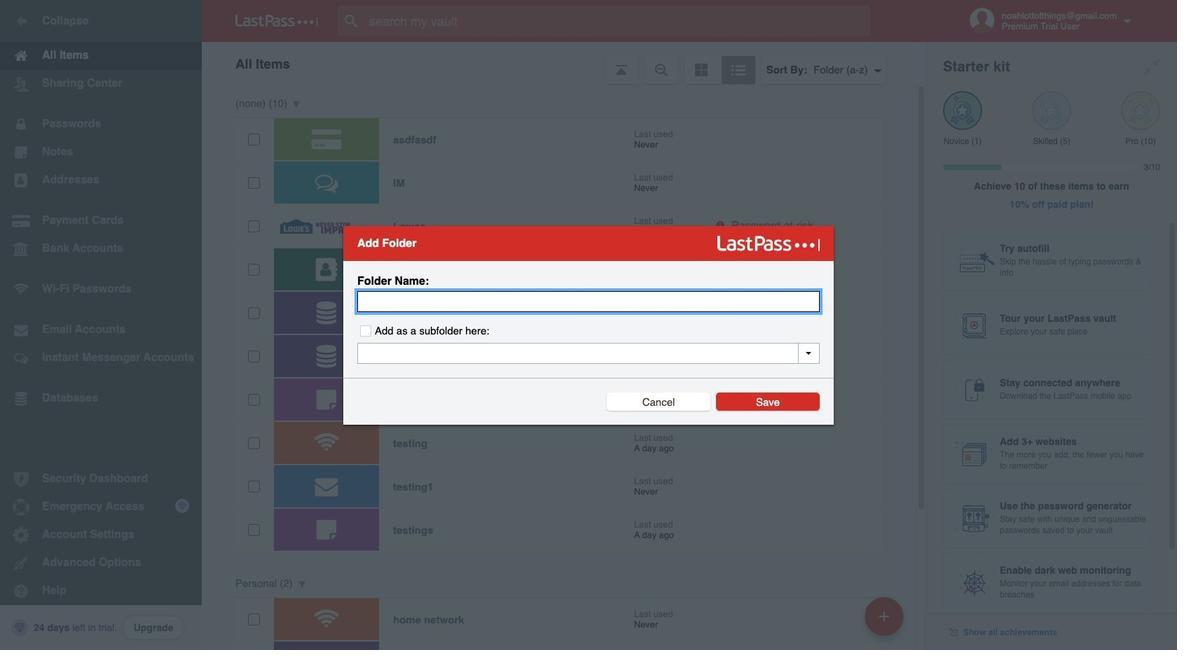 Task type: locate. For each thing, give the bounding box(es) containing it.
new item navigation
[[860, 593, 912, 651]]

search my vault text field
[[338, 6, 898, 36]]

Search search field
[[338, 6, 898, 36]]

vault options navigation
[[202, 42, 926, 84]]

None text field
[[357, 291, 820, 312]]

dialog
[[343, 226, 834, 425]]



Task type: describe. For each thing, give the bounding box(es) containing it.
lastpass image
[[235, 15, 318, 27]]

new item image
[[879, 612, 889, 622]]

main navigation navigation
[[0, 0, 202, 651]]



